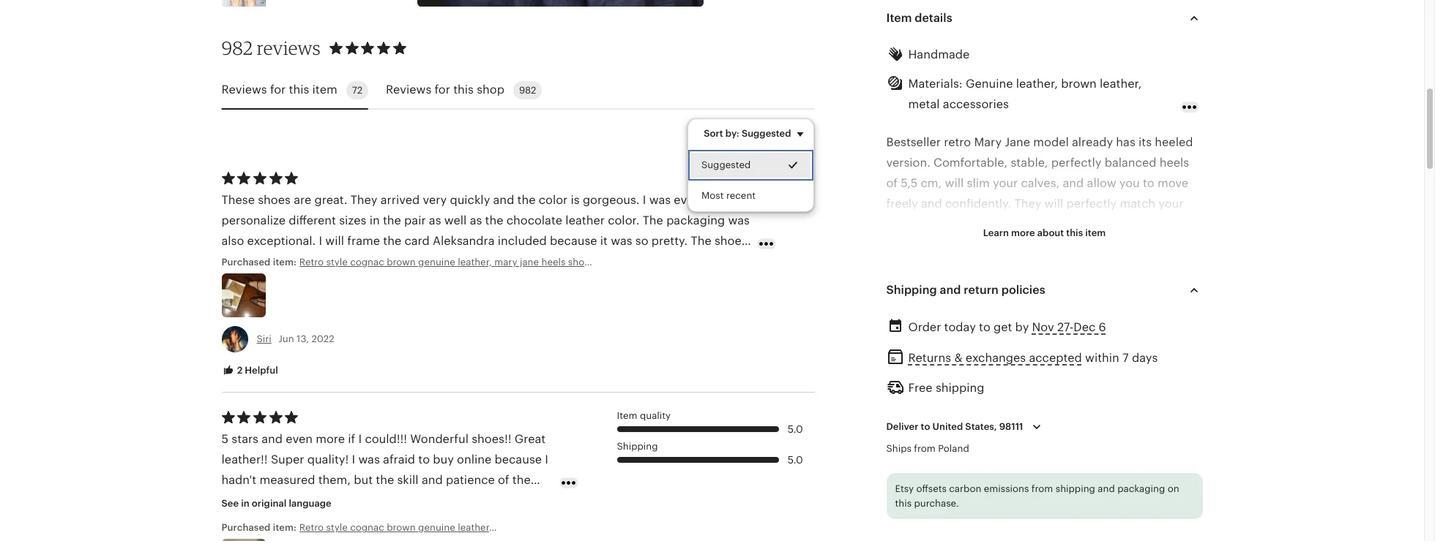 Task type: describe. For each thing, give the bounding box(es) containing it.
was
[[358, 454, 380, 466]]

5
[[222, 434, 229, 446]]

handmade
[[909, 48, 970, 61]]

i down great
[[545, 454, 548, 466]]

its
[[1139, 136, 1152, 149]]

2022
[[312, 334, 334, 345]]

lover
[[767, 257, 790, 268]]

clasp:
[[887, 464, 927, 477]]

returns
[[909, 352, 951, 365]]

boho
[[653, 257, 677, 268]]

cigarette
[[914, 239, 964, 251]]

you inside 5 stars and even more if i could!!! wonderful shoes!! great leather!! super quality! i was afraid to buy online because i hadn't measured them, but the skill and patience of the seller were great guides! i'm thrilled! there are no words! thank you for your impeccable service! i will buy again! highly recommended! very very comfortable!
[[258, 516, 279, 528]]

measured
[[260, 475, 315, 487]]

about
[[1038, 228, 1064, 239]]

very
[[350, 536, 375, 542]]

shipping for shipping and return policies
[[887, 284, 937, 297]]

982 reviews
[[222, 37, 321, 59]]

most recent
[[702, 191, 756, 202]]

comfortable,
[[934, 157, 1008, 169]]

accepted
[[1029, 352, 1082, 365]]

i'm
[[362, 495, 379, 508]]

for inside 5 stars and even more if i could!!! wonderful shoes!! great leather!! super quality! i was afraid to buy online because i hadn't measured them, but the skill and patience of the seller were great guides! i'm thrilled! there are no words! thank you for your impeccable service! i will buy again! highly recommended! very very comfortable!
[[282, 516, 298, 528]]

5,5 inside bestseller retro mary jane model already has its heeled version. comfortable, stable, perfectly balanced heels of 5,5 cm, will slim your calves, and allow you to move freely and confidently. they will perfectly match your dresses and knee-length skirts.  they will also go well with cigarette pants.
[[901, 177, 918, 190]]

brown inside upper: full grain natural leather in cognac shade of brown
[[887, 341, 922, 354]]

to inside bestseller retro mary jane model already has its heeled version. comfortable, stable, perfectly balanced heels of 5,5 cm, will slim your calves, and allow you to move freely and confidently. they will perfectly match your dresses and knee-length skirts.  they will also go well with cigarette pants.
[[1143, 177, 1155, 190]]

siri jun 13, 2022
[[257, 334, 334, 345]]

days
[[1132, 352, 1158, 365]]

return
[[964, 284, 999, 297]]

will left "also"
[[1093, 218, 1112, 231]]

learn more about this item
[[983, 228, 1106, 239]]

leather, right genuine
[[1016, 78, 1058, 90]]

seller
[[222, 495, 252, 508]]

will inside 5 stars and even more if i could!!! wonderful shoes!! great leather!! super quality! i was afraid to buy online because i hadn't measured them, but the skill and patience of the seller were great guides! i'm thrilled! there are no words! thank you for your impeccable service! i will buy again! highly recommended! very very comfortable!
[[451, 516, 470, 528]]

tab list containing reviews for this item
[[222, 73, 815, 110]]

black
[[923, 423, 954, 436]]

shipping for shipping
[[617, 442, 658, 453]]

2 horizontal spatial your
[[1159, 198, 1184, 210]]

again!
[[497, 516, 531, 528]]

see in original language button
[[211, 491, 342, 518]]

no inside 5 stars and even more if i could!!! wonderful shoes!! great leather!! super quality! i was afraid to buy online because i hadn't measured them, but the skill and patience of the seller were great guides! i'm thrilled! there are no words! thank you for your impeccable service! i will buy again! highly recommended! very very comfortable!
[[484, 495, 498, 508]]

of inside bestseller retro mary jane model already has its heeled version. comfortable, stable, perfectly balanced heels of 5,5 cm, will slim your calves, and allow you to move freely and confidently. they will perfectly match your dresses and knee-length skirts.  they will also go well with cigarette pants.
[[887, 177, 898, 190]]

suggested button
[[689, 150, 814, 181]]

decades-
[[1029, 280, 1080, 292]]

grain
[[950, 321, 979, 333]]

item details
[[887, 12, 953, 24]]

your inside 5 stars and even more if i could!!! wonderful shoes!! great leather!! super quality! i was afraid to buy online because i hadn't measured them, but the skill and patience of the seller were great guides! i'm thrilled! there are no words! thank you for your impeccable service! i will buy again! highly recommended! very very comfortable!
[[301, 516, 326, 528]]

mary
[[494, 257, 517, 268]]

deliver to united states, 98111
[[887, 422, 1024, 433]]

today
[[944, 322, 976, 334]]

purchased for purchased item:
[[222, 523, 271, 534]]

knee-
[[957, 218, 988, 231]]

great
[[285, 495, 315, 508]]

etsy offsets carbon emissions from shipping and packaging on this purchase.
[[895, 484, 1180, 510]]

jane
[[1005, 136, 1030, 149]]

go
[[1141, 218, 1156, 231]]

1 vertical spatial 5,5
[[964, 505, 981, 518]]

purchased item:
[[222, 523, 299, 534]]

heel: coated 5,5 cm
[[887, 505, 1002, 518]]

0 horizontal spatial cognac
[[350, 257, 384, 268]]

1 shoes, from the left
[[568, 257, 598, 268]]

982 for 982 reviews
[[222, 37, 253, 59]]

match
[[1120, 198, 1156, 210]]

from inside 'etsy offsets carbon emissions from shipping and packaging on this purchase.'
[[1032, 484, 1053, 495]]

words!
[[502, 495, 539, 508]]

recommended!
[[261, 536, 347, 542]]

every
[[887, 259, 917, 272]]

upper:
[[887, 321, 926, 333]]

length
[[988, 218, 1024, 231]]

5.0 for shipping
[[788, 454, 803, 466]]

item for item quality
[[617, 411, 638, 422]]

there
[[428, 495, 460, 508]]

5.0 for item quality
[[788, 424, 803, 435]]

them,
[[318, 475, 351, 487]]

13,
[[297, 334, 309, 345]]

stable,
[[1011, 157, 1048, 169]]

by:
[[726, 128, 740, 139]]

beige
[[1047, 382, 1079, 395]]

skirts.
[[1027, 218, 1060, 231]]

move
[[1158, 177, 1189, 190]]

wonderful
[[410, 434, 469, 446]]

view details of this review photo by merimarered image
[[222, 540, 265, 542]]

this down reviews
[[289, 84, 309, 96]]

for left shop
[[435, 84, 450, 96]]

0 horizontal spatial shipping
[[936, 382, 985, 395]]

returns & exchanges accepted within 7 days
[[909, 352, 1158, 365]]

this inside dropdown button
[[1067, 228, 1083, 239]]

of inside 5 stars and even more if i could!!! wonderful shoes!! great leather!! super quality! i was afraid to buy online because i hadn't measured them, but the skill and patience of the seller were great guides! i'm thrilled! there are no words! thank you for your impeccable service! i will buy again! highly recommended! very very comfortable!
[[498, 475, 509, 487]]

carbon
[[949, 484, 982, 495]]

2 helpful
[[235, 365, 278, 376]]

handmade
[[962, 259, 1022, 272]]

retro
[[299, 257, 324, 268]]

1 vertical spatial they
[[1063, 218, 1090, 231]]

confidently.
[[945, 198, 1012, 210]]

2 style from the left
[[679, 257, 701, 268]]

for right gift
[[618, 257, 631, 268]]

item details button
[[873, 1, 1216, 36]]

mary
[[974, 136, 1002, 149]]

will right cm,
[[945, 177, 964, 190]]

returns & exchanges accepted button
[[909, 348, 1082, 370]]

0 horizontal spatial they
[[1015, 198, 1042, 210]]

jane
[[520, 257, 539, 268]]

heel:
[[887, 505, 919, 518]]

you inside bestseller retro mary jane model already has its heeled version. comfortable, stable, perfectly balanced heels of 5,5 cm, will slim your calves, and allow you to move freely and confidently. they will perfectly match your dresses and knee-length skirts.  they will also go well with cigarette pants.
[[1120, 177, 1140, 190]]

if
[[348, 434, 355, 446]]

balanced
[[1105, 157, 1157, 169]]

0 horizontal spatial natural
[[931, 382, 970, 395]]

0 vertical spatial item
[[312, 84, 337, 96]]

manufacture,
[[924, 280, 998, 292]]

packaging
[[1118, 484, 1165, 495]]

order
[[909, 322, 941, 334]]

1 vertical spatial heels
[[542, 257, 566, 268]]

1 the from the left
[[376, 475, 394, 487]]

version.
[[887, 157, 931, 169]]

bestseller
[[887, 136, 941, 149]]

all-
[[1040, 259, 1056, 272]]

goat
[[973, 382, 999, 395]]

most
[[702, 191, 724, 202]]

0 horizontal spatial brown
[[387, 257, 416, 268]]

order today to get by nov 27-dec 6
[[909, 322, 1106, 334]]

cognac inside upper: full grain natural leather in cognac shade of brown
[[1080, 321, 1122, 333]]

details
[[915, 12, 953, 24]]

more inside dropdown button
[[1011, 228, 1035, 239]]

siri
[[257, 334, 272, 345]]

(tuni
[[957, 423, 982, 436]]

recent
[[727, 191, 756, 202]]

this left shop
[[453, 84, 474, 96]]

free shipping
[[909, 382, 985, 395]]

item for item details
[[887, 12, 912, 24]]

2 vertical spatial with
[[1011, 464, 1035, 477]]

long
[[1080, 280, 1105, 292]]

and inside dropdown button
[[940, 284, 961, 297]]

0 vertical spatial buy
[[433, 454, 454, 466]]



Task type: locate. For each thing, give the bounding box(es) containing it.
is
[[950, 259, 959, 272]]

0 horizontal spatial buy
[[433, 454, 454, 466]]

natural down &
[[931, 382, 970, 395]]

2 vertical spatial natural
[[931, 382, 970, 395]]

and up super
[[262, 434, 283, 446]]

shoes, left gift
[[568, 257, 598, 268]]

sole:
[[887, 423, 920, 436]]

item: for purchased item:
[[273, 523, 297, 534]]

5,5 left cm
[[964, 505, 981, 518]]

item: up recommended!
[[273, 523, 297, 534]]

i
[[359, 434, 362, 446], [352, 454, 355, 466], [545, 454, 548, 466], [445, 516, 448, 528]]

0 vertical spatial you
[[1120, 177, 1140, 190]]

no up 'etsy offsets carbon emissions from shipping and packaging on this purchase.' at bottom
[[1038, 464, 1053, 477]]

leather!!
[[222, 454, 268, 466]]

0 vertical spatial heels
[[1160, 157, 1189, 169]]

1 horizontal spatial buy
[[473, 516, 494, 528]]

comfortable!
[[405, 536, 477, 542]]

impeccable
[[329, 516, 395, 528]]

1 vertical spatial item
[[1086, 228, 1106, 239]]

for
[[270, 84, 286, 96], [435, 84, 450, 96], [618, 257, 631, 268], [282, 516, 298, 528]]

in inside every shoe is handmade of all-natural leather, in a small family manufacture, with decades-long experience.
[[1144, 259, 1154, 272]]

1 vertical spatial you
[[258, 516, 279, 528]]

7
[[1123, 352, 1129, 365]]

view details of this review photo by siri image
[[222, 274, 265, 318]]

1 vertical spatial more
[[316, 434, 345, 446]]

from down black
[[914, 444, 936, 455]]

0 horizontal spatial more
[[316, 434, 345, 446]]

but
[[354, 475, 373, 487]]

2 reviews from the left
[[386, 84, 432, 96]]

pants.
[[967, 239, 1002, 251]]

1 horizontal spatial shoes,
[[703, 257, 733, 268]]

item inside dropdown button
[[1086, 228, 1106, 239]]

item: left retro at top left
[[273, 257, 297, 268]]

cognac right retro at top left
[[350, 257, 384, 268]]

reviews for reviews for this item
[[222, 84, 267, 96]]

shipping inside dropdown button
[[887, 284, 937, 297]]

1 style from the left
[[326, 257, 348, 268]]

style right boho
[[679, 257, 701, 268]]

more up quality!
[[316, 434, 345, 446]]

of inside every shoe is handmade of all-natural leather, in a small family manufacture, with decades-long experience.
[[1025, 259, 1037, 272]]

very
[[378, 536, 402, 542]]

of
[[887, 177, 898, 190], [1025, 259, 1037, 272], [1162, 321, 1173, 333], [498, 475, 509, 487]]

0 horizontal spatial heels
[[542, 257, 566, 268]]

brown inside 'materials: genuine leather, brown leather, metal accessories'
[[1061, 78, 1097, 90]]

1 horizontal spatial reviews
[[386, 84, 432, 96]]

in inside upper: full grain natural leather in cognac shade of brown
[[1067, 321, 1077, 333]]

shipping down &
[[936, 382, 985, 395]]

1 horizontal spatial the
[[513, 475, 531, 487]]

brown up already
[[1061, 78, 1097, 90]]

offsets
[[917, 484, 947, 495]]

your right slim
[[993, 177, 1018, 190]]

1 5.0 from the top
[[788, 424, 803, 435]]

0 horizontal spatial style
[[326, 257, 348, 268]]

calves,
[[1021, 177, 1060, 190]]

full
[[930, 321, 947, 333]]

982 right shop
[[519, 85, 536, 96]]

1 vertical spatial from
[[1032, 484, 1053, 495]]

2 vertical spatial brown
[[887, 341, 922, 354]]

1 horizontal spatial 982
[[519, 85, 536, 96]]

will up skirts.
[[1045, 198, 1064, 210]]

item left the 72
[[312, 84, 337, 96]]

free
[[909, 382, 933, 395]]

0 horizontal spatial 5,5
[[901, 177, 918, 190]]

1 horizontal spatial 5,5
[[964, 505, 981, 518]]

the up words!
[[513, 475, 531, 487]]

72
[[352, 85, 363, 96]]

2 horizontal spatial in
[[1144, 259, 1154, 272]]

allow
[[1087, 177, 1117, 190]]

to up "ships from poland"
[[921, 422, 930, 433]]

they down calves,
[[1015, 198, 1042, 210]]

1 vertical spatial in
[[1067, 321, 1077, 333]]

policies
[[1002, 284, 1046, 297]]

1 vertical spatial buy
[[473, 516, 494, 528]]

her,
[[633, 257, 651, 268]]

quality!
[[307, 454, 349, 466]]

i left was
[[352, 454, 355, 466]]

quality
[[640, 411, 671, 422]]

2 5.0 from the top
[[788, 454, 803, 466]]

you down "balanced"
[[1120, 177, 1140, 190]]

1 horizontal spatial item
[[1086, 228, 1106, 239]]

natural up exchanges
[[982, 321, 1021, 333]]

and left allow
[[1063, 177, 1084, 190]]

in
[[1144, 259, 1154, 272], [1067, 321, 1077, 333], [241, 499, 249, 510]]

1 horizontal spatial they
[[1063, 218, 1090, 231]]

in left a
[[1144, 259, 1154, 272]]

shop
[[477, 84, 505, 96]]

shipping down every
[[887, 284, 937, 297]]

of down because
[[498, 475, 509, 487]]

1 horizontal spatial natural
[[982, 321, 1021, 333]]

1 vertical spatial cognac
[[1080, 321, 1122, 333]]

sole: black (tuni leather)
[[887, 423, 1029, 436]]

heeled
[[1155, 136, 1193, 149]]

to right afraid
[[418, 454, 430, 466]]

0 vertical spatial item:
[[273, 257, 297, 268]]

1 reviews from the left
[[222, 84, 267, 96]]

natural inside every shoe is handmade of all-natural leather, in a small family manufacture, with decades-long experience.
[[1056, 259, 1096, 272]]

and up cigarette
[[932, 218, 954, 231]]

0 horizontal spatial 982
[[222, 37, 253, 59]]

item
[[312, 84, 337, 96], [1086, 228, 1106, 239]]

this inside 'etsy offsets carbon emissions from shipping and packaging on this purchase.'
[[895, 499, 912, 510]]

and up there
[[422, 475, 443, 487]]

i up comfortable!
[[445, 516, 448, 528]]

your up well at the top right of the page
[[1159, 198, 1184, 210]]

1 vertical spatial your
[[1159, 198, 1184, 210]]

nov 27-dec 6 button
[[1032, 317, 1106, 339]]

perfectly
[[1052, 157, 1102, 169], [1067, 198, 1117, 210]]

2 horizontal spatial brown
[[1061, 78, 1097, 90]]

leather, up experience. at bottom right
[[1099, 259, 1141, 272]]

0 vertical spatial they
[[1015, 198, 1042, 210]]

even
[[286, 434, 313, 446]]

thrilled!
[[382, 495, 425, 508]]

0 vertical spatial perfectly
[[1052, 157, 1102, 169]]

freely
[[887, 198, 918, 210]]

0 vertical spatial item
[[887, 12, 912, 24]]

this down etsy
[[895, 499, 912, 510]]

1 vertical spatial item:
[[273, 523, 297, 534]]

nickel)
[[1056, 464, 1093, 477]]

sort by: suggested
[[704, 128, 791, 139]]

1 horizontal spatial from
[[1032, 484, 1053, 495]]

0 horizontal spatial in
[[241, 499, 249, 510]]

1 purchased from the top
[[222, 257, 271, 268]]

item quality
[[617, 411, 671, 422]]

item left "also"
[[1086, 228, 1106, 239]]

0 horizontal spatial you
[[258, 516, 279, 528]]

1 item: from the top
[[273, 257, 297, 268]]

1 vertical spatial 5.0
[[788, 454, 803, 466]]

1 horizontal spatial more
[[1011, 228, 1035, 239]]

0 vertical spatial in
[[1144, 259, 1154, 272]]

brown down upper:
[[887, 341, 922, 354]]

shipping
[[936, 382, 985, 395], [1056, 484, 1096, 495]]

leather, left mary
[[458, 257, 492, 268]]

5,5
[[901, 177, 918, 190], [964, 505, 981, 518]]

purchased item: retro style cognac brown genuine leather, mary jane heels shoes, gift for her, boho style shoes, nature lover
[[222, 257, 790, 268]]

you down original
[[258, 516, 279, 528]]

1 vertical spatial shipping
[[1056, 484, 1096, 495]]

of right shade
[[1162, 321, 1173, 333]]

reviews for this shop
[[386, 84, 505, 96]]

1 horizontal spatial you
[[1120, 177, 1140, 190]]

1 horizontal spatial in
[[1067, 321, 1077, 333]]

leather, down returns & exchanges accepted within 7 days
[[1002, 382, 1044, 395]]

2 vertical spatial your
[[301, 516, 326, 528]]

purchased up highly
[[222, 523, 271, 534]]

style right retro at top left
[[326, 257, 348, 268]]

2 vertical spatial in
[[241, 499, 249, 510]]

gift
[[600, 257, 616, 268]]

0 vertical spatial your
[[993, 177, 1018, 190]]

in right see
[[241, 499, 249, 510]]

with down the handmade
[[1002, 280, 1026, 292]]

0 horizontal spatial no
[[484, 495, 498, 508]]

2 helpful button
[[211, 358, 289, 385]]

1 horizontal spatial shipping
[[887, 284, 937, 297]]

more right learn
[[1011, 228, 1035, 239]]

0 horizontal spatial item
[[617, 411, 638, 422]]

0 vertical spatial cognac
[[350, 257, 384, 268]]

0 vertical spatial purchased
[[222, 257, 271, 268]]

cognac up "within"
[[1080, 321, 1122, 333]]

0 vertical spatial no
[[1038, 464, 1053, 477]]

1 horizontal spatial shipping
[[1056, 484, 1096, 495]]

leather, inside every shoe is handmade of all-natural leather, in a small family manufacture, with decades-long experience.
[[1099, 259, 1141, 272]]

menu containing suggested
[[688, 119, 815, 213]]

heels down heeled
[[1160, 157, 1189, 169]]

0 horizontal spatial reviews
[[222, 84, 267, 96]]

to inside 5 stars and even more if i could!!! wonderful shoes!! great leather!! super quality! i was afraid to buy online because i hadn't measured them, but the skill and patience of the seller were great guides! i'm thrilled! there are no words! thank you for your impeccable service! i will buy again! highly recommended! very very comfortable!
[[418, 454, 430, 466]]

in inside button
[[241, 499, 249, 510]]

with up emissions
[[1011, 464, 1035, 477]]

1 vertical spatial no
[[484, 495, 498, 508]]

inside:
[[887, 382, 928, 395]]

with inside every shoe is handmade of all-natural leather, in a small family manufacture, with decades-long experience.
[[1002, 280, 1026, 292]]

1 vertical spatial item
[[617, 411, 638, 422]]

guides!
[[318, 495, 359, 508]]

for down 982 reviews
[[270, 84, 286, 96]]

0 vertical spatial shipping
[[887, 284, 937, 297]]

1 horizontal spatial your
[[993, 177, 1018, 190]]

item left details
[[887, 12, 912, 24]]

1 vertical spatial with
[[1002, 280, 1026, 292]]

0 horizontal spatial from
[[914, 444, 936, 455]]

tab list
[[222, 73, 815, 110]]

1 horizontal spatial item
[[887, 12, 912, 24]]

shipping down the item quality
[[617, 442, 658, 453]]

no right are
[[484, 495, 498, 508]]

materials:
[[909, 78, 963, 90]]

item left quality
[[617, 411, 638, 422]]

and left packaging
[[1098, 484, 1115, 495]]

0 vertical spatial from
[[914, 444, 936, 455]]

0 horizontal spatial shipping
[[617, 442, 658, 453]]

of inside upper: full grain natural leather in cognac shade of brown
[[1162, 321, 1173, 333]]

will
[[945, 177, 964, 190], [1045, 198, 1064, 210], [1093, 218, 1112, 231], [451, 516, 470, 528]]

2 the from the left
[[513, 475, 531, 487]]

brown
[[1061, 78, 1097, 90], [387, 257, 416, 268], [887, 341, 922, 354]]

1 horizontal spatial style
[[679, 257, 701, 268]]

98111
[[1000, 422, 1024, 433]]

2 horizontal spatial natural
[[1056, 259, 1096, 272]]

deliver to united states, 98111 button
[[876, 412, 1056, 443]]

1 horizontal spatial heels
[[1160, 157, 1189, 169]]

heels inside bestseller retro mary jane model already has its heeled version. comfortable, stable, perfectly balanced heels of 5,5 cm, will slim your calves, and allow you to move freely and confidently. they will perfectly match your dresses and knee-length skirts.  they will also go well with cigarette pants.
[[1160, 157, 1189, 169]]

reviews down 982 reviews
[[222, 84, 267, 96]]

with up every
[[887, 239, 911, 251]]

for down the see in original language
[[282, 516, 298, 528]]

skill
[[397, 475, 419, 487]]

item inside item details dropdown button
[[887, 12, 912, 24]]

and down cm,
[[921, 198, 942, 210]]

to left the get
[[979, 322, 991, 334]]

in right leather
[[1067, 321, 1077, 333]]

clasp: golden (metal with no nickel)
[[887, 464, 1093, 477]]

menu
[[688, 119, 815, 213]]

reviews for reviews for this shop
[[386, 84, 432, 96]]

&
[[955, 352, 963, 365]]

this right about
[[1067, 228, 1083, 239]]

item:
[[273, 257, 297, 268], [273, 523, 297, 534]]

1 vertical spatial natural
[[982, 321, 1021, 333]]

to up 'match'
[[1143, 177, 1155, 190]]

0 vertical spatial 5.0
[[788, 424, 803, 435]]

purchased
[[222, 257, 271, 268], [222, 523, 271, 534]]

from right emissions
[[1032, 484, 1053, 495]]

patience
[[446, 475, 495, 487]]

of left all-
[[1025, 259, 1037, 272]]

suggested
[[742, 128, 791, 139], [702, 160, 751, 171]]

1 horizontal spatial no
[[1038, 464, 1053, 477]]

1 vertical spatial suggested
[[702, 160, 751, 171]]

from
[[914, 444, 936, 455], [1032, 484, 1053, 495]]

to
[[1143, 177, 1155, 190], [979, 322, 991, 334], [921, 422, 930, 433], [418, 454, 430, 466]]

purchase.
[[914, 499, 959, 510]]

were
[[255, 495, 282, 508]]

has
[[1116, 136, 1136, 149]]

leather,
[[1016, 78, 1058, 90], [1100, 78, 1142, 90], [458, 257, 492, 268], [1099, 259, 1141, 272], [1002, 382, 1044, 395]]

learn more about this item button
[[972, 220, 1117, 247]]

materials: genuine leather, brown leather, metal accessories
[[909, 78, 1142, 111]]

buy down wonderful at the bottom left
[[433, 454, 454, 466]]

1 vertical spatial purchased
[[222, 523, 271, 534]]

states,
[[965, 422, 997, 433]]

hadn't
[[222, 475, 256, 487]]

suggested up most recent
[[702, 160, 751, 171]]

suggested inside dropdown button
[[742, 128, 791, 139]]

of up freely at the top of the page
[[887, 177, 898, 190]]

1 vertical spatial shipping
[[617, 442, 658, 453]]

1 vertical spatial 982
[[519, 85, 536, 96]]

0 horizontal spatial item
[[312, 84, 337, 96]]

1 horizontal spatial cognac
[[1080, 321, 1122, 333]]

shipping and return policies button
[[873, 273, 1216, 308]]

0 horizontal spatial your
[[301, 516, 326, 528]]

the right 'but'
[[376, 475, 394, 487]]

shipping inside 'etsy offsets carbon emissions from shipping and packaging on this purchase.'
[[1056, 484, 1096, 495]]

2 shoes, from the left
[[703, 257, 733, 268]]

get
[[994, 322, 1012, 334]]

1 vertical spatial brown
[[387, 257, 416, 268]]

they right skirts.
[[1063, 218, 1090, 231]]

heels right jane
[[542, 257, 566, 268]]

genuine
[[418, 257, 455, 268]]

shoes, left nature
[[703, 257, 733, 268]]

982 left reviews
[[222, 37, 253, 59]]

learn
[[983, 228, 1009, 239]]

more inside 5 stars and even more if i could!!! wonderful shoes!! great leather!! super quality! i was afraid to buy online because i hadn't measured them, but the skill and patience of the seller were great guides! i'm thrilled! there are no words! thank you for your impeccable service! i will buy again! highly recommended! very very comfortable!
[[316, 434, 345, 446]]

i right if
[[359, 434, 362, 446]]

0 vertical spatial suggested
[[742, 128, 791, 139]]

5,5 down the version.
[[901, 177, 918, 190]]

0 horizontal spatial the
[[376, 475, 394, 487]]

purchased up "view details of this review photo by siri"
[[222, 257, 271, 268]]

2 item: from the top
[[273, 523, 297, 534]]

with inside bestseller retro mary jane model already has its heeled version. comfortable, stable, perfectly balanced heels of 5,5 cm, will slim your calves, and allow you to move freely and confidently. they will perfectly match your dresses and knee-length skirts.  they will also go well with cigarette pants.
[[887, 239, 911, 251]]

the
[[376, 475, 394, 487], [513, 475, 531, 487]]

and inside 'etsy offsets carbon emissions from shipping and packaging on this purchase.'
[[1098, 484, 1115, 495]]

2 purchased from the top
[[222, 523, 271, 534]]

perfectly down allow
[[1067, 198, 1117, 210]]

item: for purchased item: retro style cognac brown genuine leather, mary jane heels shoes, gift for her, boho style shoes, nature lover
[[273, 257, 297, 268]]

0 vertical spatial with
[[887, 239, 911, 251]]

see
[[222, 499, 239, 510]]

0 vertical spatial 982
[[222, 37, 253, 59]]

0 vertical spatial shipping
[[936, 382, 985, 395]]

your down "language"
[[301, 516, 326, 528]]

suggested inside button
[[702, 160, 751, 171]]

perfectly down already
[[1052, 157, 1102, 169]]

shoes,
[[568, 257, 598, 268], [703, 257, 733, 268]]

and down is
[[940, 284, 961, 297]]

sort by: suggested button
[[693, 119, 820, 150]]

0 vertical spatial brown
[[1061, 78, 1097, 90]]

you
[[1120, 177, 1140, 190], [258, 516, 279, 528]]

sort
[[704, 128, 723, 139]]

model
[[1034, 136, 1069, 149]]

shipping down nickel)
[[1056, 484, 1096, 495]]

will down are
[[451, 516, 470, 528]]

natural inside upper: full grain natural leather in cognac shade of brown
[[982, 321, 1021, 333]]

purchased for purchased item: retro style cognac brown genuine leather, mary jane heels shoes, gift for her, boho style shoes, nature lover
[[222, 257, 271, 268]]

0 vertical spatial natural
[[1056, 259, 1096, 272]]

0 horizontal spatial shoes,
[[568, 257, 598, 268]]

this
[[289, 84, 309, 96], [453, 84, 474, 96], [1067, 228, 1083, 239], [895, 499, 912, 510]]

suggested right by:
[[742, 128, 791, 139]]

to inside dropdown button
[[921, 422, 930, 433]]

1 horizontal spatial brown
[[887, 341, 922, 354]]

small
[[1167, 259, 1196, 272]]

family
[[887, 280, 920, 292]]

reviews right the 72
[[386, 84, 432, 96]]

buy down are
[[473, 516, 494, 528]]

stars
[[232, 434, 259, 446]]

brown left genuine
[[387, 257, 416, 268]]

1 vertical spatial perfectly
[[1067, 198, 1117, 210]]

982 for 982
[[519, 85, 536, 96]]

natural up long
[[1056, 259, 1096, 272]]

leather, up has
[[1100, 78, 1142, 90]]

0 vertical spatial more
[[1011, 228, 1035, 239]]



Task type: vqa. For each thing, say whether or not it's contained in the screenshot.
5 stars and even more if i could!!! wonderful shoes!! great leather!! super quality! i was afraid to buy online because i hadn't measured them, but the skill and patience of the seller were great guides! i'm thrilled! there are no words! thank you for your impeccable service! i will buy again! highly recommended! very very comfortable!
yes



